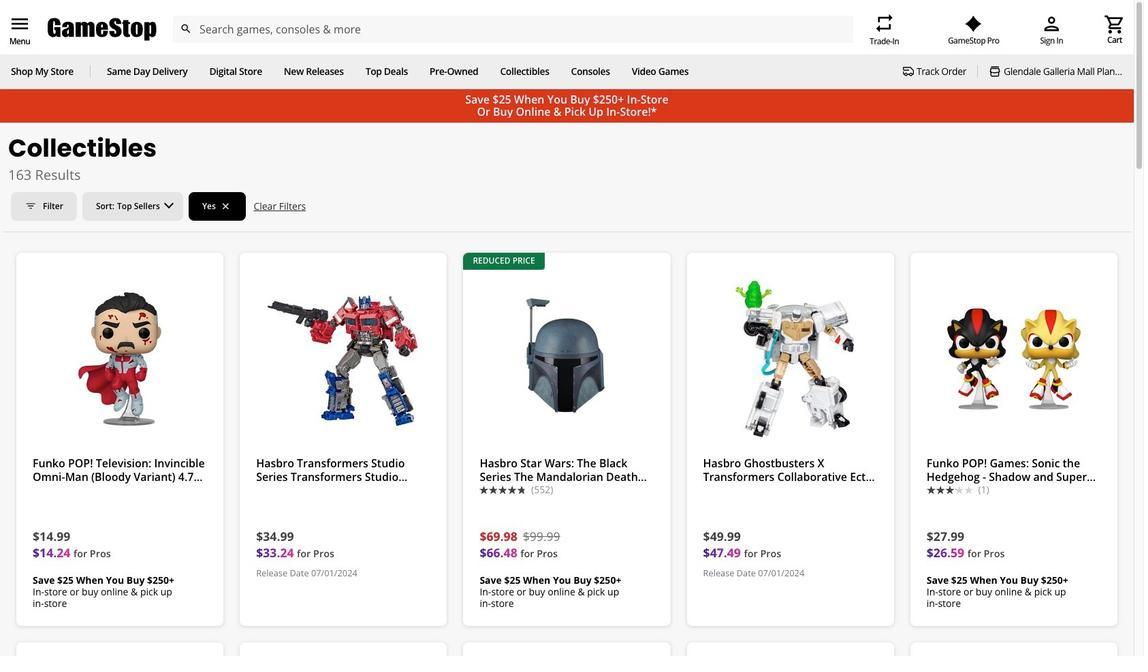 Task type: locate. For each thing, give the bounding box(es) containing it.
Search games, consoles & more search field
[[200, 16, 829, 43]]

gamestop pro icon image
[[966, 16, 983, 32]]

None search field
[[172, 16, 854, 43]]



Task type: describe. For each thing, give the bounding box(es) containing it.
gamestop image
[[48, 16, 157, 42]]



Task type: vqa. For each thing, say whether or not it's contained in the screenshot.
search field
yes



